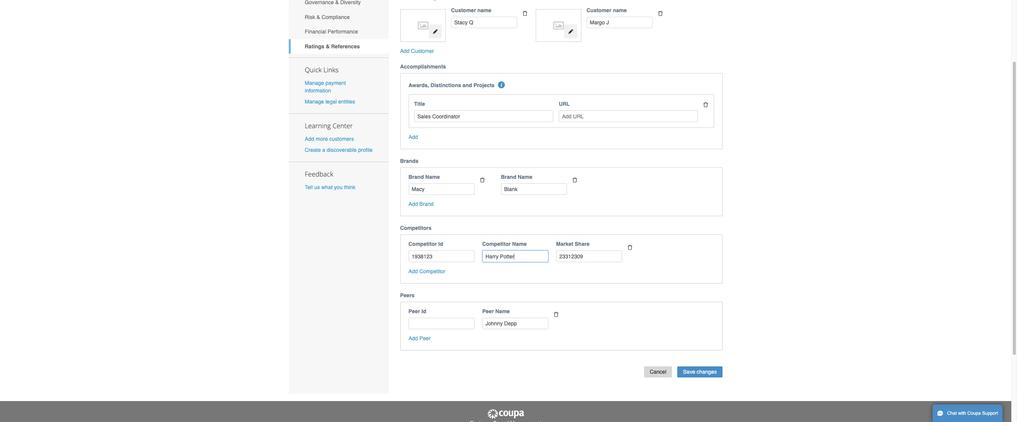 Task type: locate. For each thing, give the bounding box(es) containing it.
0 horizontal spatial customer name
[[451, 7, 492, 13]]

1 horizontal spatial change image image
[[568, 29, 574, 34]]

feedback
[[305, 170, 334, 179]]

manage for manage legal entities
[[305, 99, 324, 105]]

customer name for customer name text box
[[587, 7, 627, 13]]

0 horizontal spatial logo image
[[404, 13, 442, 38]]

risk & compliance link
[[289, 10, 389, 24]]

ratings & references
[[305, 43, 360, 49]]

peer for peer name
[[483, 308, 494, 315]]

customer name
[[451, 7, 492, 13], [587, 7, 627, 13]]

1 logo image from the left
[[404, 13, 442, 38]]

1 vertical spatial &
[[326, 43, 330, 49]]

competitor
[[409, 241, 437, 247], [483, 241, 511, 247], [420, 268, 446, 275]]

customer up customer name text field
[[451, 7, 476, 13]]

coupa supplier portal image
[[487, 409, 525, 420]]

name for customer name text box
[[613, 7, 627, 13]]

0 vertical spatial &
[[317, 14, 320, 20]]

create
[[305, 147, 321, 153]]

add up accomplishments
[[400, 48, 410, 54]]

1 horizontal spatial brand name
[[501, 174, 533, 180]]

you
[[334, 184, 343, 190]]

awards,
[[409, 82, 429, 89]]

peer
[[409, 308, 420, 315], [483, 308, 494, 315], [420, 336, 431, 342]]

& right 'ratings'
[[326, 43, 330, 49]]

add button
[[409, 133, 418, 141]]

what
[[322, 184, 333, 190]]

peer down peer id 'text box'
[[420, 336, 431, 342]]

0 horizontal spatial id
[[422, 308, 427, 315]]

2 brand name text field from the left
[[501, 184, 567, 195]]

with
[[959, 411, 967, 416]]

manage inside manage payment information
[[305, 80, 324, 86]]

0 vertical spatial manage
[[305, 80, 324, 86]]

0 vertical spatial id
[[439, 241, 443, 247]]

1 horizontal spatial name
[[613, 7, 627, 13]]

financial
[[305, 29, 326, 35]]

2 manage from the top
[[305, 99, 324, 105]]

logo image for customer name text field's change image
[[404, 13, 442, 38]]

URL text field
[[559, 111, 698, 122]]

learning center
[[305, 121, 353, 130]]

name for competitor name text box on the bottom
[[513, 241, 527, 247]]

tell us what you think
[[305, 184, 356, 190]]

peer up peer name text box
[[483, 308, 494, 315]]

competitor up competitor name text box on the bottom
[[483, 241, 511, 247]]

brand name
[[409, 174, 440, 180], [501, 174, 533, 180]]

peer down peers
[[409, 308, 420, 315]]

references
[[331, 43, 360, 49]]

name for customer name text field
[[478, 7, 492, 13]]

1 manage from the top
[[305, 80, 324, 86]]

1 horizontal spatial &
[[326, 43, 330, 49]]

add
[[400, 48, 410, 54], [409, 134, 418, 140], [305, 136, 314, 142], [409, 201, 418, 207], [409, 268, 418, 275], [409, 336, 418, 342]]

change image image
[[433, 29, 438, 34], [568, 29, 574, 34]]

Customer name text field
[[587, 17, 653, 28]]

add for add brand
[[409, 201, 418, 207]]

coupa
[[968, 411, 982, 416]]

save changes button
[[678, 367, 723, 378]]

competitor id
[[409, 241, 443, 247]]

2 change image image from the left
[[568, 29, 574, 34]]

1 brand name from the left
[[409, 174, 440, 180]]

tell us what you think button
[[305, 184, 356, 191]]

1 change image image from the left
[[433, 29, 438, 34]]

manage legal entities link
[[305, 99, 355, 105]]

risk
[[305, 14, 315, 20]]

1 horizontal spatial logo image
[[540, 13, 578, 38]]

logo image for customer name text box's change image
[[540, 13, 578, 38]]

manage
[[305, 80, 324, 86], [305, 99, 324, 105]]

0 horizontal spatial name
[[478, 7, 492, 13]]

manage up information
[[305, 80, 324, 86]]

add peer button
[[409, 335, 431, 342]]

customer
[[451, 7, 476, 13], [587, 7, 612, 13], [411, 48, 434, 54]]

competitor down 'competitor id' text field
[[420, 268, 446, 275]]

0 horizontal spatial change image image
[[433, 29, 438, 34]]

2 customer name from the left
[[587, 7, 627, 13]]

add down the peer id
[[409, 336, 418, 342]]

1 horizontal spatial brand name text field
[[501, 184, 567, 195]]

brand for 1st brand name 'text field' from right
[[501, 174, 517, 180]]

peer inside button
[[420, 336, 431, 342]]

customer name for customer name text field
[[451, 7, 492, 13]]

1 customer name from the left
[[451, 7, 492, 13]]

cancel link
[[645, 367, 673, 378]]

url
[[559, 101, 570, 107]]

1 vertical spatial additional information image
[[498, 82, 505, 89]]

name up customer name text field
[[478, 7, 492, 13]]

financial performance link
[[289, 24, 389, 39]]

1 vertical spatial id
[[422, 308, 427, 315]]

1 horizontal spatial id
[[439, 241, 443, 247]]

learning
[[305, 121, 331, 130]]

links
[[324, 65, 339, 74]]

2 brand name from the left
[[501, 174, 533, 180]]

awards, distinctions and projects
[[409, 82, 495, 89]]

competitor down competitors in the bottom of the page
[[409, 241, 437, 247]]

add up create
[[305, 136, 314, 142]]

Title text field
[[414, 111, 554, 122]]

logo image
[[404, 13, 442, 38], [540, 13, 578, 38]]

manage down information
[[305, 99, 324, 105]]

name up customer name text box
[[613, 7, 627, 13]]

customer up customer name text box
[[587, 7, 612, 13]]

name for 1st brand name 'text field'
[[426, 174, 440, 180]]

id up 'competitor id' text field
[[439, 241, 443, 247]]

cancel
[[650, 369, 667, 375]]

add brand
[[409, 201, 434, 207]]

add up peers
[[409, 268, 418, 275]]

&
[[317, 14, 320, 20], [326, 43, 330, 49]]

& for risk
[[317, 14, 320, 20]]

2 name from the left
[[613, 7, 627, 13]]

peer for peer id
[[409, 308, 420, 315]]

Competitor Name text field
[[483, 251, 548, 262]]

name
[[426, 174, 440, 180], [518, 174, 533, 180], [513, 241, 527, 247], [496, 308, 510, 315]]

2 logo image from the left
[[540, 13, 578, 38]]

name
[[478, 7, 492, 13], [613, 7, 627, 13]]

1 horizontal spatial customer name
[[587, 7, 627, 13]]

2 horizontal spatial customer
[[587, 7, 612, 13]]

financial performance
[[305, 29, 358, 35]]

customer name up customer name text box
[[587, 7, 627, 13]]

customers
[[330, 136, 354, 142]]

competitor for competitor name
[[483, 241, 511, 247]]

Brand Name text field
[[409, 184, 475, 195], [501, 184, 567, 195]]

customer inside button
[[411, 48, 434, 54]]

0 horizontal spatial brand name
[[409, 174, 440, 180]]

market
[[556, 241, 574, 247]]

1 brand name text field from the left
[[409, 184, 475, 195]]

0 vertical spatial additional information image
[[432, 0, 439, 0]]

ratings
[[305, 43, 325, 49]]

id up peer id 'text box'
[[422, 308, 427, 315]]

add for add competitor
[[409, 268, 418, 275]]

& right "risk" at left
[[317, 14, 320, 20]]

chat with coupa support button
[[933, 405, 1003, 422]]

discoverable
[[327, 147, 357, 153]]

add up competitors in the bottom of the page
[[409, 201, 418, 207]]

share
[[575, 241, 590, 247]]

0 horizontal spatial brand name text field
[[409, 184, 475, 195]]

0 horizontal spatial customer
[[411, 48, 434, 54]]

additional information image
[[432, 0, 439, 0], [498, 82, 505, 89]]

performance
[[328, 29, 358, 35]]

1 vertical spatial manage
[[305, 99, 324, 105]]

tell
[[305, 184, 313, 190]]

brand name for 1st brand name 'text field'
[[409, 174, 440, 180]]

1 name from the left
[[478, 7, 492, 13]]

add up "brands"
[[409, 134, 418, 140]]

add for add more customers
[[305, 136, 314, 142]]

id
[[439, 241, 443, 247], [422, 308, 427, 315]]

add customer
[[400, 48, 434, 54]]

brand
[[409, 174, 424, 180], [501, 174, 517, 180], [420, 201, 434, 207]]

1 horizontal spatial customer
[[451, 7, 476, 13]]

market share
[[556, 241, 590, 247]]

customer for customer name text field
[[451, 7, 476, 13]]

entities
[[338, 99, 355, 105]]

customer name up customer name text field
[[451, 7, 492, 13]]

0 horizontal spatial &
[[317, 14, 320, 20]]

customer up accomplishments
[[411, 48, 434, 54]]



Task type: describe. For each thing, give the bounding box(es) containing it.
peer id
[[409, 308, 427, 315]]

Customer name text field
[[451, 17, 517, 28]]

manage payment information link
[[305, 80, 346, 94]]

add competitor button
[[409, 268, 446, 275]]

add brand button
[[409, 200, 434, 208]]

peer name
[[483, 308, 510, 315]]

name for 1st brand name 'text field' from right
[[518, 174, 533, 180]]

profile
[[358, 147, 373, 153]]

legal
[[326, 99, 337, 105]]

Peer Name text field
[[483, 318, 548, 330]]

competitors
[[400, 225, 432, 231]]

manage for manage payment information
[[305, 80, 324, 86]]

customer for customer name text box
[[587, 7, 612, 13]]

distinctions
[[431, 82, 461, 89]]

quick links
[[305, 65, 339, 74]]

manage payment information
[[305, 80, 346, 94]]

support
[[983, 411, 999, 416]]

id for peer id
[[422, 308, 427, 315]]

change image image for customer name text field
[[433, 29, 438, 34]]

competitor name
[[483, 241, 527, 247]]

chat
[[948, 411, 957, 416]]

chat with coupa support
[[948, 411, 999, 416]]

changes
[[697, 369, 717, 375]]

title
[[414, 101, 425, 107]]

create a discoverable profile
[[305, 147, 373, 153]]

more
[[316, 136, 328, 142]]

competitor for competitor id
[[409, 241, 437, 247]]

us
[[314, 184, 320, 190]]

center
[[333, 121, 353, 130]]

competitor inside button
[[420, 268, 446, 275]]

risk & compliance
[[305, 14, 350, 20]]

a
[[322, 147, 325, 153]]

add peer
[[409, 336, 431, 342]]

save
[[684, 369, 696, 375]]

projects
[[474, 82, 495, 89]]

peers
[[400, 292, 415, 299]]

think
[[344, 184, 356, 190]]

and
[[463, 82, 472, 89]]

brands
[[400, 158, 419, 164]]

id for competitor id
[[439, 241, 443, 247]]

save changes
[[684, 369, 717, 375]]

manage legal entities
[[305, 99, 355, 105]]

add for add
[[409, 134, 418, 140]]

add competitor
[[409, 268, 446, 275]]

add more customers
[[305, 136, 354, 142]]

brand for 1st brand name 'text field'
[[409, 174, 424, 180]]

brand inside button
[[420, 201, 434, 207]]

change image image for customer name text box
[[568, 29, 574, 34]]

compliance
[[322, 14, 350, 20]]

add for add customer
[[400, 48, 410, 54]]

payment
[[326, 80, 346, 86]]

Peer Id text field
[[409, 318, 475, 330]]

create a discoverable profile link
[[305, 147, 373, 153]]

add for add peer
[[409, 336, 418, 342]]

0 horizontal spatial additional information image
[[432, 0, 439, 0]]

brand name for 1st brand name 'text field' from right
[[501, 174, 533, 180]]

information
[[305, 87, 331, 94]]

Competitor Id text field
[[409, 251, 475, 262]]

& for ratings
[[326, 43, 330, 49]]

add customer button
[[400, 47, 434, 55]]

quick
[[305, 65, 322, 74]]

Market Share text field
[[556, 251, 622, 262]]

1 horizontal spatial additional information image
[[498, 82, 505, 89]]

accomplishments
[[400, 64, 446, 70]]

add more customers link
[[305, 136, 354, 142]]

ratings & references link
[[289, 39, 389, 54]]

name for peer name text box
[[496, 308, 510, 315]]



Task type: vqa. For each thing, say whether or not it's contained in the screenshot.
"URL" TEXT FIELD
yes



